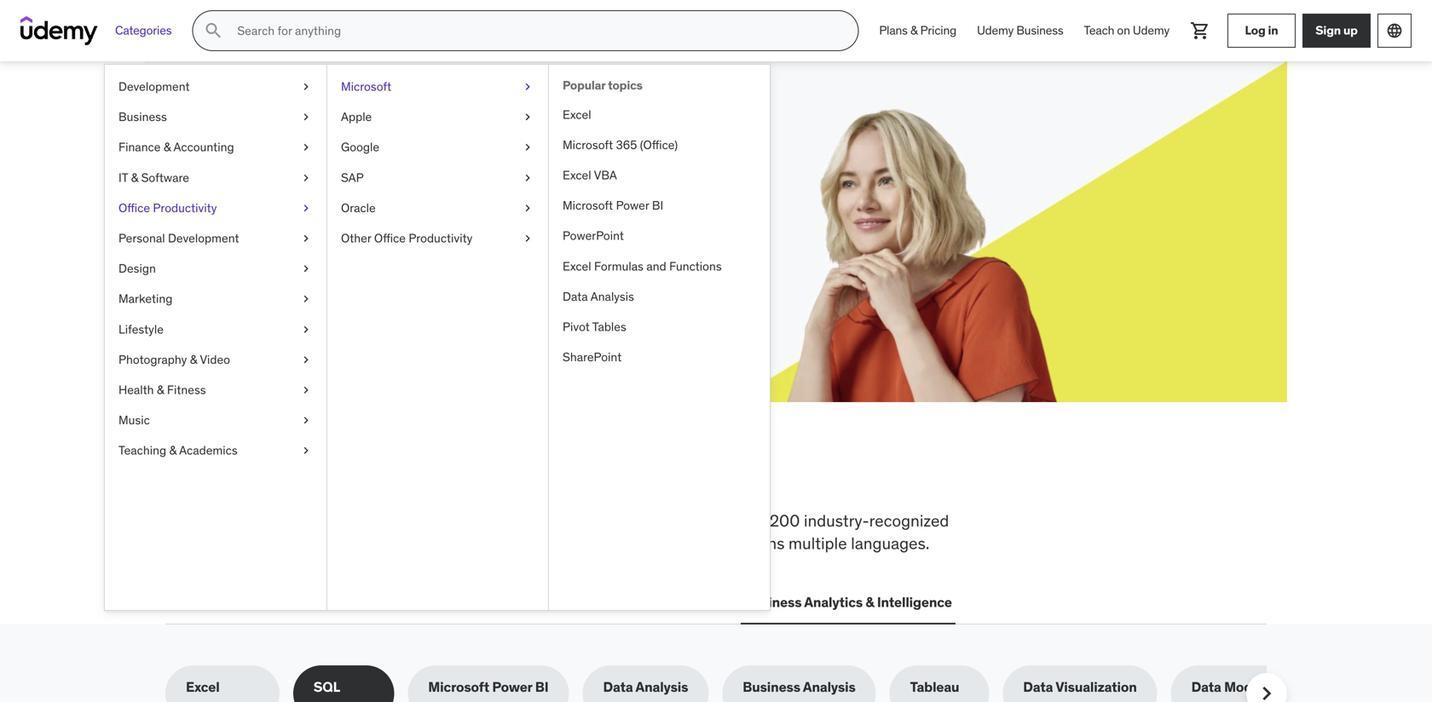 Task type: locate. For each thing, give the bounding box(es) containing it.
productivity inside office productivity link
[[153, 200, 217, 216]]

xsmall image inside apple link
[[521, 109, 535, 126]]

for left over
[[711, 511, 731, 531]]

it inside button
[[306, 594, 318, 611]]

in right log
[[1268, 23, 1279, 38]]

& inside button
[[866, 594, 874, 611]]

0 vertical spatial power
[[616, 198, 649, 213]]

expand
[[227, 178, 273, 195]]

0 horizontal spatial analysis
[[591, 289, 634, 304]]

and down powerpoint link
[[647, 259, 667, 274]]

for
[[308, 136, 348, 171], [711, 511, 731, 531]]

xsmall image inside office productivity link
[[299, 200, 313, 217]]

& right finance
[[164, 140, 171, 155]]

analysis
[[591, 289, 634, 304], [636, 679, 688, 696], [803, 679, 856, 696]]

1 vertical spatial bi
[[535, 679, 549, 696]]

xsmall image inside oracle link
[[521, 200, 535, 217]]

1 horizontal spatial microsoft power bi
[[563, 198, 664, 213]]

udemy right "pricing"
[[977, 23, 1014, 38]]

shopping cart with 0 items image
[[1190, 20, 1211, 41]]

excel formulas and functions
[[563, 259, 722, 274]]

in up including
[[537, 454, 570, 499]]

data modeling
[[1192, 679, 1284, 696]]

health & fitness
[[119, 382, 206, 398]]

0 vertical spatial for
[[308, 136, 348, 171]]

xsmall image for design
[[299, 261, 313, 277]]

xsmall image inside music link
[[299, 412, 313, 429]]

it & software link
[[105, 163, 327, 193]]

xsmall image
[[299, 78, 313, 95], [521, 139, 535, 156], [521, 200, 535, 217], [299, 230, 313, 247], [521, 230, 535, 247], [299, 261, 313, 277], [299, 321, 313, 338], [299, 382, 313, 399]]

rounded
[[456, 533, 516, 554]]

analytics
[[804, 594, 863, 611]]

1 vertical spatial in
[[537, 454, 570, 499]]

1 horizontal spatial bi
[[652, 198, 664, 213]]

&
[[911, 23, 918, 38], [164, 140, 171, 155], [131, 170, 138, 185], [190, 352, 197, 367], [157, 382, 164, 398], [169, 443, 177, 458], [866, 594, 874, 611]]

1 vertical spatial data analysis
[[603, 679, 688, 696]]

skills up the 'workplace' at the left bottom of the page
[[283, 454, 375, 499]]

business for business analysis
[[743, 679, 801, 696]]

business inside topic filters 'element'
[[743, 679, 801, 696]]

design
[[119, 261, 156, 276]]

up
[[1344, 23, 1358, 38]]

xsmall image inside other office productivity link
[[521, 230, 535, 247]]

development inside development link
[[119, 79, 190, 94]]

topics
[[608, 78, 643, 93]]

microsoft 365 (office)
[[563, 137, 678, 153]]

skills
[[283, 454, 375, 499], [365, 511, 401, 531]]

microsoft 365 (office) link
[[549, 130, 770, 160]]

certifications
[[321, 594, 407, 611]]

google
[[341, 140, 380, 155]]

0 vertical spatial microsoft power bi
[[563, 198, 664, 213]]

0 horizontal spatial bi
[[535, 679, 549, 696]]

other office productivity
[[341, 231, 473, 246]]

microsoft down excel vba
[[563, 198, 613, 213]]

excel inside 'link'
[[563, 259, 591, 274]]

well-
[[421, 533, 456, 554]]

365
[[616, 137, 637, 153]]

1 horizontal spatial office
[[374, 231, 406, 246]]

oracle link
[[327, 193, 548, 223]]

1 vertical spatial it
[[306, 594, 318, 611]]

sap
[[341, 170, 364, 185]]

development right web
[[201, 594, 286, 611]]

business analytics & intelligence button
[[741, 583, 956, 623]]

xsmall image inside 'lifestyle' link
[[299, 321, 313, 338]]

0 horizontal spatial office
[[119, 200, 150, 216]]

microsoft up apple at the left top
[[341, 79, 392, 94]]

1 vertical spatial microsoft power bi
[[428, 679, 549, 696]]

sharepoint
[[563, 350, 622, 365]]

development down categories dropdown button
[[119, 79, 190, 94]]

technical
[[423, 511, 489, 531]]

xsmall image for business
[[299, 109, 313, 126]]

1 horizontal spatial udemy
[[1133, 23, 1170, 38]]

0 vertical spatial data analysis
[[563, 289, 634, 304]]

xsmall image for health & fitness
[[299, 382, 313, 399]]

apple
[[341, 109, 372, 125]]

excel vba
[[563, 168, 617, 183]]

office productivity link
[[105, 193, 327, 223]]

0 horizontal spatial udemy
[[977, 23, 1014, 38]]

productivity inside other office productivity link
[[409, 231, 473, 246]]

microsoft down leadership button
[[428, 679, 489, 696]]

0 vertical spatial and
[[647, 259, 667, 274]]

starting
[[450, 178, 499, 195]]

1 horizontal spatial analysis
[[636, 679, 688, 696]]

xsmall image inside sap link
[[521, 169, 535, 186]]

for up potential
[[308, 136, 348, 171]]

our
[[268, 533, 291, 554]]

xsmall image for google
[[521, 139, 535, 156]]

0 horizontal spatial it
[[119, 170, 128, 185]]

plans & pricing
[[879, 23, 957, 38]]

pricing
[[921, 23, 957, 38]]

data analysis
[[563, 289, 634, 304], [603, 679, 688, 696]]

log in link
[[1228, 14, 1296, 48]]

finance
[[119, 140, 161, 155]]

marketing link
[[105, 284, 327, 314]]

dec
[[323, 197, 347, 214]]

xsmall image inside marketing link
[[299, 291, 313, 308]]

0 horizontal spatial and
[[647, 259, 667, 274]]

1 horizontal spatial for
[[711, 511, 731, 531]]

1 vertical spatial power
[[492, 679, 532, 696]]

0 vertical spatial productivity
[[153, 200, 217, 216]]

skills up supports
[[365, 511, 401, 531]]

microsoft up excel vba
[[563, 137, 613, 153]]

development inside 'personal development' link
[[168, 231, 239, 246]]

1 vertical spatial productivity
[[409, 231, 473, 246]]

& left software
[[131, 170, 138, 185]]

place
[[644, 454, 733, 499]]

0 horizontal spatial productivity
[[153, 200, 217, 216]]

productivity up personal development at the top
[[153, 200, 217, 216]]

xsmall image inside microsoft link
[[521, 78, 535, 95]]

topic filters element
[[165, 666, 1305, 703]]

web
[[169, 594, 198, 611]]

data analysis inside microsoft element
[[563, 289, 634, 304]]

xsmall image for music
[[299, 412, 313, 429]]

need
[[448, 454, 530, 499]]

xsmall image for apple
[[521, 109, 535, 126]]

& for fitness
[[157, 382, 164, 398]]

plans & pricing link
[[869, 10, 967, 51]]

xsmall image for development
[[299, 78, 313, 95]]

& for software
[[131, 170, 138, 185]]

0 horizontal spatial in
[[537, 454, 570, 499]]

vba
[[594, 168, 617, 183]]

0 horizontal spatial for
[[308, 136, 348, 171]]

0 vertical spatial bi
[[652, 198, 664, 213]]

development for web
[[201, 594, 286, 611]]

0 vertical spatial development
[[119, 79, 190, 94]]

0 horizontal spatial your
[[276, 178, 302, 195]]

marketing
[[119, 291, 173, 307]]

0 vertical spatial in
[[1268, 23, 1279, 38]]

1 horizontal spatial productivity
[[409, 231, 473, 246]]

future
[[420, 136, 503, 171]]

bi
[[652, 198, 664, 213], [535, 679, 549, 696]]

udemy business
[[977, 23, 1064, 38]]

it for it & software
[[119, 170, 128, 185]]

your up through
[[276, 178, 302, 195]]

& right teaching
[[169, 443, 177, 458]]

microsoft inside 'link'
[[563, 198, 613, 213]]

0 vertical spatial it
[[119, 170, 128, 185]]

xsmall image inside development link
[[299, 78, 313, 95]]

topics,
[[492, 511, 541, 531]]

xsmall image inside health & fitness link
[[299, 382, 313, 399]]

power inside topic filters 'element'
[[492, 679, 532, 696]]

0 horizontal spatial power
[[492, 679, 532, 696]]

xsmall image inside teaching & academics link
[[299, 443, 313, 459]]

udemy right on
[[1133, 23, 1170, 38]]

microsoft
[[341, 79, 392, 94], [563, 137, 613, 153], [563, 198, 613, 213], [428, 679, 489, 696]]

0 horizontal spatial microsoft power bi
[[428, 679, 549, 696]]

& right analytics
[[866, 594, 874, 611]]

& right the health
[[157, 382, 164, 398]]

productivity
[[153, 200, 217, 216], [409, 231, 473, 246]]

200
[[770, 511, 800, 531]]

1 horizontal spatial your
[[353, 136, 415, 171]]

to
[[405, 511, 420, 531]]

1 vertical spatial skills
[[365, 511, 401, 531]]

& left video
[[190, 352, 197, 367]]

other
[[341, 231, 371, 246]]

xsmall image inside google link
[[521, 139, 535, 156]]

2 vertical spatial development
[[201, 594, 286, 611]]

development link
[[105, 72, 327, 102]]

xsmall image
[[521, 78, 535, 95], [299, 109, 313, 126], [521, 109, 535, 126], [299, 139, 313, 156], [299, 169, 313, 186], [521, 169, 535, 186], [299, 200, 313, 217], [299, 291, 313, 308], [299, 352, 313, 368], [299, 412, 313, 429], [299, 443, 313, 459]]

microsoft inside topic filters 'element'
[[428, 679, 489, 696]]

pivot tables
[[563, 319, 627, 335]]

office up personal
[[119, 200, 150, 216]]

teach
[[1084, 23, 1115, 38]]

office right other
[[374, 231, 406, 246]]

over
[[735, 511, 766, 531]]

it left certifications
[[306, 594, 318, 611]]

and inside 'link'
[[647, 259, 667, 274]]

xsmall image for office productivity
[[299, 200, 313, 217]]

1 vertical spatial your
[[276, 178, 302, 195]]

xsmall image inside business link
[[299, 109, 313, 126]]

1 horizontal spatial power
[[616, 198, 649, 213]]

0 vertical spatial skills
[[283, 454, 375, 499]]

1 horizontal spatial in
[[1268, 23, 1279, 38]]

1 vertical spatial and
[[711, 533, 738, 554]]

covering critical workplace skills to technical topics, including prep content for over 200 industry-recognized certifications, our catalog supports well-rounded professional development and spans multiple languages.
[[165, 511, 949, 554]]

& for accounting
[[164, 140, 171, 155]]

1 vertical spatial development
[[168, 231, 239, 246]]

power
[[616, 198, 649, 213], [492, 679, 532, 696]]

development inside web development "button"
[[201, 594, 286, 611]]

xsmall image inside finance & accounting link
[[299, 139, 313, 156]]

analysis inside microsoft element
[[591, 289, 634, 304]]

xsmall image inside design link
[[299, 261, 313, 277]]

photography
[[119, 352, 187, 367]]

it down finance
[[119, 170, 128, 185]]

microsoft power bi
[[563, 198, 664, 213], [428, 679, 549, 696]]

productivity down oracle link
[[409, 231, 473, 246]]

bi inside topic filters 'element'
[[535, 679, 549, 696]]

xsmall image for photography & video
[[299, 352, 313, 368]]

all
[[165, 454, 215, 499]]

teach on udemy
[[1084, 23, 1170, 38]]

business inside button
[[744, 594, 802, 611]]

lifestyle
[[119, 322, 164, 337]]

critical
[[234, 511, 283, 531]]

tableau
[[910, 679, 960, 696]]

prep
[[614, 511, 648, 531]]

log in
[[1245, 23, 1279, 38]]

& right plans
[[911, 23, 918, 38]]

teaching & academics link
[[105, 436, 327, 466]]

1 horizontal spatial and
[[711, 533, 738, 554]]

0 vertical spatial office
[[119, 200, 150, 216]]

and down over
[[711, 533, 738, 554]]

your up with
[[353, 136, 415, 171]]

microsoft power bi link
[[549, 191, 770, 221]]

xsmall image inside 'personal development' link
[[299, 230, 313, 247]]

& for academics
[[169, 443, 177, 458]]

1 horizontal spatial it
[[306, 594, 318, 611]]

1 vertical spatial for
[[711, 511, 731, 531]]

popular
[[563, 78, 606, 93]]

xsmall image inside "it & software" link
[[299, 169, 313, 186]]

& for video
[[190, 352, 197, 367]]

sharepoint link
[[549, 342, 770, 373]]

development down office productivity link
[[168, 231, 239, 246]]

business for business analytics & intelligence
[[744, 594, 802, 611]]

video
[[200, 352, 230, 367]]

communication
[[623, 594, 724, 611]]

xsmall image inside 'photography & video' link
[[299, 352, 313, 368]]

certifications,
[[165, 533, 264, 554]]



Task type: describe. For each thing, give the bounding box(es) containing it.
sign
[[1316, 23, 1341, 38]]

web development button
[[165, 583, 289, 623]]

multiple
[[789, 533, 847, 554]]

business link
[[105, 102, 327, 132]]

accounting
[[174, 140, 234, 155]]

plans
[[879, 23, 908, 38]]

xsmall image for marketing
[[299, 291, 313, 308]]

xsmall image for microsoft
[[521, 78, 535, 95]]

Search for anything text field
[[234, 16, 838, 45]]

on
[[1117, 23, 1130, 38]]

2 horizontal spatial analysis
[[803, 679, 856, 696]]

teaching & academics
[[119, 443, 238, 458]]

personal
[[119, 231, 165, 246]]

music
[[119, 413, 150, 428]]

xsmall image for other office productivity
[[521, 230, 535, 247]]

xsmall image for sap
[[521, 169, 535, 186]]

workplace
[[287, 511, 361, 531]]

business analysis
[[743, 679, 856, 696]]

photography & video link
[[105, 345, 327, 375]]

data inside button
[[519, 594, 549, 611]]

one
[[576, 454, 638, 499]]

skills
[[227, 136, 303, 171]]

leadership
[[428, 594, 498, 611]]

microsoft element
[[548, 65, 770, 611]]

lifestyle link
[[105, 314, 327, 345]]

2 udemy from the left
[[1133, 23, 1170, 38]]

for inside "covering critical workplace skills to technical topics, including prep content for over 200 industry-recognized certifications, our catalog supports well-rounded professional development and spans multiple languages."
[[711, 511, 731, 531]]

photography & video
[[119, 352, 230, 367]]

(office)
[[640, 137, 678, 153]]

supports
[[352, 533, 417, 554]]

science
[[551, 594, 602, 611]]

industry-
[[804, 511, 869, 531]]

data inside microsoft element
[[563, 289, 588, 304]]

bi inside 'link'
[[652, 198, 664, 213]]

& for pricing
[[911, 23, 918, 38]]

visualization
[[1056, 679, 1137, 696]]

data analysis link
[[549, 282, 770, 312]]

fitness
[[167, 382, 206, 398]]

excel formulas and functions link
[[549, 251, 770, 282]]

1 vertical spatial office
[[374, 231, 406, 246]]

music link
[[105, 405, 327, 436]]

sap link
[[327, 163, 548, 193]]

xsmall image for lifestyle
[[299, 321, 313, 338]]

content
[[652, 511, 707, 531]]

course.
[[402, 178, 447, 195]]

a
[[392, 178, 399, 195]]

potential
[[305, 178, 359, 195]]

leadership button
[[424, 583, 502, 623]]

data analysis inside topic filters 'element'
[[603, 679, 688, 696]]

skills inside "covering critical workplace skills to technical topics, including prep content for over 200 industry-recognized certifications, our catalog supports well-rounded professional development and spans multiple languages."
[[365, 511, 401, 531]]

submit search image
[[203, 20, 224, 41]]

you
[[381, 454, 442, 499]]

xsmall image for finance & accounting
[[299, 139, 313, 156]]

log
[[1245, 23, 1266, 38]]

professional
[[520, 533, 609, 554]]

it for it certifications
[[306, 594, 318, 611]]

sign up
[[1316, 23, 1358, 38]]

power inside 'link'
[[616, 198, 649, 213]]

15.
[[350, 197, 367, 214]]

through
[[271, 197, 319, 214]]

data visualization
[[1023, 679, 1137, 696]]

it certifications
[[306, 594, 407, 611]]

xsmall image for personal development
[[299, 230, 313, 247]]

for inside skills for your future expand your potential with a course. starting at just $12.99 through dec 15.
[[308, 136, 348, 171]]

microsoft link
[[327, 72, 548, 102]]

apple link
[[327, 102, 548, 132]]

xsmall image for oracle
[[521, 200, 535, 217]]

categories button
[[105, 10, 182, 51]]

covering
[[165, 511, 230, 531]]

microsoft power bi inside 'link'
[[563, 198, 664, 213]]

modeling
[[1225, 679, 1284, 696]]

recognized
[[869, 511, 949, 531]]

business for business
[[119, 109, 167, 125]]

udemy image
[[20, 16, 98, 45]]

powerpoint
[[563, 228, 624, 244]]

the
[[222, 454, 276, 499]]

microsoft power bi inside topic filters 'element'
[[428, 679, 549, 696]]

development for personal
[[168, 231, 239, 246]]

software
[[141, 170, 189, 185]]

all the skills you need in one place
[[165, 454, 733, 499]]

business analytics & intelligence
[[744, 594, 952, 611]]

teach on udemy link
[[1074, 10, 1180, 51]]

xsmall image for it & software
[[299, 169, 313, 186]]

1 udemy from the left
[[977, 23, 1014, 38]]

health
[[119, 382, 154, 398]]

sign up link
[[1303, 14, 1371, 48]]

and inside "covering critical workplace skills to technical topics, including prep content for over 200 industry-recognized certifications, our catalog supports well-rounded professional development and spans multiple languages."
[[711, 533, 738, 554]]

languages.
[[851, 533, 930, 554]]

at
[[502, 178, 514, 195]]

powerpoint link
[[549, 221, 770, 251]]

choose a language image
[[1386, 22, 1404, 39]]

0 vertical spatial your
[[353, 136, 415, 171]]

next image
[[1253, 681, 1281, 703]]

xsmall image for teaching & academics
[[299, 443, 313, 459]]

pivot tables link
[[549, 312, 770, 342]]

development
[[613, 533, 707, 554]]

google link
[[327, 132, 548, 163]]

formulas
[[594, 259, 644, 274]]

it & software
[[119, 170, 189, 185]]

personal development
[[119, 231, 239, 246]]

excel inside topic filters 'element'
[[186, 679, 220, 696]]

sql
[[314, 679, 340, 696]]

intelligence
[[877, 594, 952, 611]]

tables
[[592, 319, 627, 335]]

with
[[363, 178, 389, 195]]



Task type: vqa. For each thing, say whether or not it's contained in the screenshot.
Data Analysis in Microsoft element
yes



